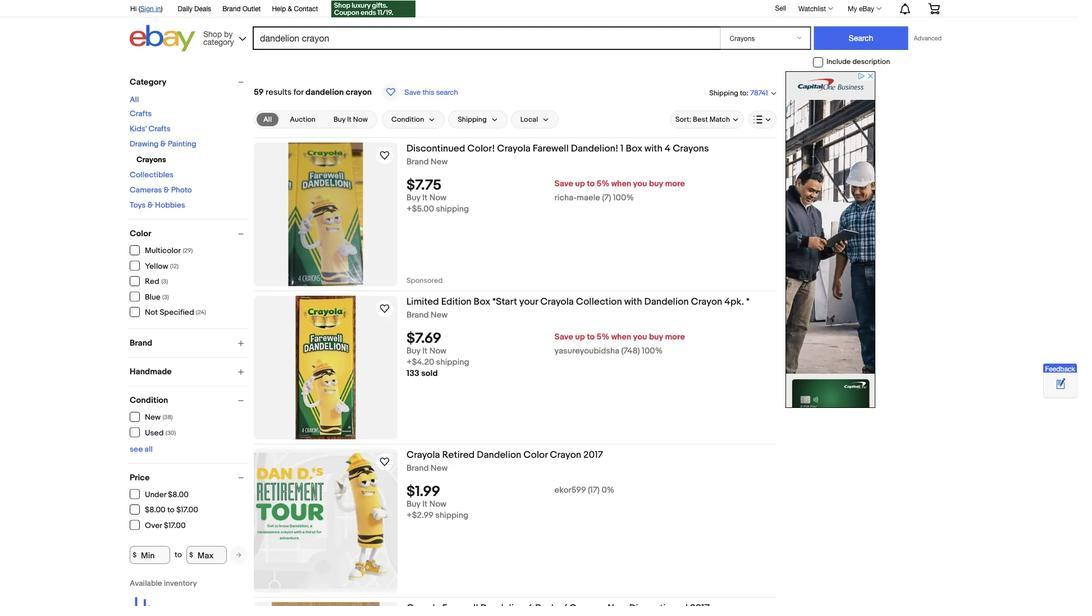Task type: locate. For each thing, give the bounding box(es) containing it.
&
[[288, 4, 292, 12], [160, 140, 166, 149], [164, 186, 169, 195], [148, 201, 153, 210]]

$8.00 inside the "$8.00 to $17.00" link
[[145, 506, 166, 515]]

brand down the limited
[[407, 310, 429, 321]]

1 horizontal spatial all link
[[257, 113, 279, 126]]

discontinued color! crayola farewell dandelion! 1 box with 4 crayons image
[[288, 143, 363, 287]]

0 vertical spatial when
[[612, 179, 632, 189]]

0 vertical spatial box
[[626, 143, 643, 154]]

shipping to : 78741
[[710, 89, 769, 98]]

now down crayon
[[353, 115, 368, 124]]

red (3)
[[145, 277, 168, 287]]

1 vertical spatial buy
[[649, 332, 664, 343]]

sold
[[421, 369, 438, 379]]

more
[[665, 179, 685, 189], [665, 332, 685, 343]]

shipping for shipping to : 78741
[[710, 89, 739, 97]]

buy inside ekor599 (17) 0% buy it now +$2.99 shipping
[[407, 500, 421, 510]]

None submit
[[814, 26, 909, 50]]

$ up inventory
[[189, 552, 193, 560]]

shipping right the +$2.99 on the left bottom of the page
[[436, 511, 469, 521]]

shipping inside 'dropdown button'
[[458, 115, 487, 124]]

0 vertical spatial color
[[130, 229, 151, 239]]

save left this
[[405, 88, 421, 96]]

shipping up sold
[[436, 358, 470, 368]]

0 vertical spatial shipping
[[436, 204, 469, 214]]

all link up crafts link
[[130, 95, 139, 105]]

available inventory
[[130, 579, 197, 589]]

condition down 'save this search' button
[[392, 115, 424, 124]]

shipping up color!
[[458, 115, 487, 124]]

cameras
[[130, 186, 162, 195]]

with right collection
[[625, 296, 643, 308]]

0 horizontal spatial all
[[130, 95, 139, 105]]

4
[[665, 143, 671, 154]]

100% inside "yasureyoubidsha (748) 100% +$4.20 shipping 133 sold"
[[642, 346, 663, 357]]

crayon left 4pk.
[[691, 296, 723, 308]]

(3) right the red
[[161, 278, 168, 286]]

crayons right 4
[[673, 143, 709, 154]]

1 vertical spatial up
[[575, 332, 585, 343]]

ekor599 (17) 0% buy it now +$2.99 shipping
[[407, 486, 615, 521]]

it up +$4.20
[[423, 346, 428, 357]]

buy up +$4.20
[[407, 346, 421, 357]]

0 vertical spatial you
[[633, 179, 648, 189]]

All selected text field
[[263, 115, 272, 125]]

1 save up to 5% when you buy more buy it now from the top
[[407, 179, 685, 203]]

100% right (748)
[[642, 346, 663, 357]]

1 horizontal spatial crayon
[[691, 296, 723, 308]]

daily deals link
[[178, 3, 211, 15]]

condition button down 'save this search' button
[[382, 111, 445, 129]]

(
[[139, 4, 140, 12]]

crayola retired dandelion color crayon 2017 link
[[407, 449, 777, 464]]

farewell
[[533, 143, 569, 154]]

crayola left "retired"
[[407, 449, 440, 461]]

crayola retired dandelion color crayon 2017 brand new
[[407, 449, 603, 474]]

condition button up (38)
[[130, 396, 249, 406]]

not specified (24)
[[145, 308, 206, 318]]

now up +$4.20
[[430, 346, 447, 357]]

brand inside limited edition box *start your crayola collection with dandelion crayon 4pk.  * brand new
[[407, 310, 429, 321]]

painting
[[168, 140, 196, 149]]

condition
[[392, 115, 424, 124], [130, 396, 168, 406]]

listing options selector. list view selected. image
[[754, 115, 772, 124]]

0 vertical spatial save
[[405, 88, 421, 96]]

59 results for dandelion crayon
[[254, 87, 372, 97]]

1 horizontal spatial shipping
[[710, 89, 739, 97]]

2 5% from the top
[[597, 332, 610, 343]]

all link down "59"
[[257, 113, 279, 126]]

5% up (7)
[[597, 179, 610, 189]]

color up multicolor
[[130, 229, 151, 239]]

main content
[[254, 71, 777, 607]]

0 vertical spatial $8.00
[[168, 490, 189, 500]]

1 vertical spatial (3)
[[162, 294, 169, 301]]

(3) inside red (3)
[[161, 278, 168, 286]]

1 buy from the top
[[649, 179, 664, 189]]

multicolor
[[145, 246, 181, 256]]

& left photo
[[164, 186, 169, 195]]

$8.00 inside under $8.00 link
[[168, 490, 189, 500]]

crayola
[[497, 143, 531, 154], [541, 296, 574, 308], [407, 449, 440, 461]]

condition for rightmost condition dropdown button
[[392, 115, 424, 124]]

sort: best match button
[[671, 111, 744, 129]]

when up (748)
[[612, 332, 632, 343]]

1 horizontal spatial dandelion
[[645, 296, 689, 308]]

$17.00 down the "$8.00 to $17.00" at the bottom
[[164, 521, 186, 531]]

for
[[294, 87, 304, 97]]

1 horizontal spatial crayola
[[497, 143, 531, 154]]

save up yasureyoubidsha
[[555, 332, 574, 343]]

Minimum Value in $ text field
[[130, 547, 170, 565]]

100% right (7)
[[613, 193, 634, 203]]

Search for anything text field
[[255, 28, 718, 49]]

all down "59"
[[263, 115, 272, 124]]

shipping inside shipping to : 78741
[[710, 89, 739, 97]]

brand left outlet
[[223, 4, 241, 12]]

1 vertical spatial condition
[[130, 396, 168, 406]]

(3) for blue
[[162, 294, 169, 301]]

box inside limited edition box *start your crayola collection with dandelion crayon 4pk.  * brand new
[[474, 296, 491, 308]]

kids'
[[130, 124, 147, 134]]

up up yasureyoubidsha
[[575, 332, 585, 343]]

1 vertical spatial crayon
[[550, 449, 582, 461]]

0 vertical spatial dandelion
[[645, 296, 689, 308]]

new down "retired"
[[431, 464, 448, 474]]

1 horizontal spatial all
[[263, 115, 272, 124]]

1 vertical spatial with
[[625, 296, 643, 308]]

new down the limited
[[431, 310, 448, 321]]

save
[[405, 88, 421, 96], [555, 179, 574, 189], [555, 332, 574, 343]]

1 horizontal spatial $
[[189, 552, 193, 560]]

brand
[[223, 4, 241, 12], [407, 157, 429, 167], [407, 310, 429, 321], [130, 338, 152, 349], [407, 464, 429, 474]]

richa-maele (7) 100% +$5.00 shipping
[[407, 193, 634, 214]]

my ebay
[[848, 4, 875, 12]]

to left 78741
[[740, 89, 747, 97]]

your
[[520, 296, 538, 308]]

new inside the discontinued color! crayola farewell dandelion! 1 box with 4 crayons brand new
[[431, 157, 448, 167]]

it inside buy it now link
[[347, 115, 352, 124]]

$ up available
[[133, 552, 137, 560]]

up up "maele"
[[575, 179, 585, 189]]

crafts up drawing & painting
[[149, 124, 171, 134]]

crayola right your
[[541, 296, 574, 308]]

0 horizontal spatial all link
[[130, 95, 139, 105]]

1 horizontal spatial crayons
[[673, 143, 709, 154]]

0 horizontal spatial $8.00
[[145, 506, 166, 515]]

0 vertical spatial all link
[[130, 95, 139, 105]]

(17)
[[588, 486, 600, 496]]

sort:
[[676, 115, 692, 124]]

$1.99
[[407, 484, 441, 501]]

1 horizontal spatial box
[[626, 143, 643, 154]]

to inside shipping to : 78741
[[740, 89, 747, 97]]

advertisement region
[[786, 71, 876, 408]]

condition inside dropdown button
[[392, 115, 424, 124]]

crayon inside crayola retired dandelion color crayon 2017 brand new
[[550, 449, 582, 461]]

0 vertical spatial more
[[665, 179, 685, 189]]

100% inside richa-maele (7) 100% +$5.00 shipping
[[613, 193, 634, 203]]

crayons
[[673, 143, 709, 154], [137, 155, 166, 165]]

$
[[133, 552, 137, 560], [189, 552, 193, 560]]

1 vertical spatial all link
[[257, 113, 279, 126]]

1 horizontal spatial $8.00
[[168, 490, 189, 500]]

1 vertical spatial when
[[612, 332, 632, 343]]

*start
[[493, 296, 517, 308]]

0 vertical spatial condition
[[392, 115, 424, 124]]

1 vertical spatial dandelion
[[477, 449, 522, 461]]

1 vertical spatial more
[[665, 332, 685, 343]]

brand inside the discontinued color! crayola farewell dandelion! 1 box with 4 crayons brand new
[[407, 157, 429, 167]]

0 horizontal spatial shipping
[[458, 115, 487, 124]]

1 vertical spatial 5%
[[597, 332, 610, 343]]

& right help
[[288, 4, 292, 12]]

shipping button
[[448, 111, 508, 129]]

contact
[[294, 4, 318, 12]]

under
[[145, 490, 166, 500]]

daily deals
[[178, 4, 211, 12]]

shipping left :
[[710, 89, 739, 97]]

(3) right blue
[[162, 294, 169, 301]]

match
[[710, 115, 730, 124]]

box inside the discontinued color! crayola farewell dandelion! 1 box with 4 crayons brand new
[[626, 143, 643, 154]]

0 horizontal spatial color
[[130, 229, 151, 239]]

2 save up to 5% when you buy more buy it now from the top
[[407, 332, 685, 357]]

0 vertical spatial 5%
[[597, 179, 610, 189]]

0 vertical spatial save up to 5% when you buy more buy it now
[[407, 179, 685, 203]]

heading
[[407, 603, 710, 607]]

buy up +$5.00 on the left top of the page
[[407, 193, 421, 203]]

save up to 5% when you buy more buy it now down your
[[407, 332, 685, 357]]

none submit inside shop by category banner
[[814, 26, 909, 50]]

buy up the +$2.99 on the left bottom of the page
[[407, 500, 421, 510]]

main content containing $7.75
[[254, 71, 777, 607]]

shop
[[203, 29, 222, 38]]

brand up $1.99
[[407, 464, 429, 474]]

crayons up 'collectibles'
[[137, 155, 166, 165]]

description
[[853, 58, 891, 66]]

crayola inside limited edition box *start your crayola collection with dandelion crayon 4pk.  * brand new
[[541, 296, 574, 308]]

it down crayon
[[347, 115, 352, 124]]

$8.00 up over $17.00 link
[[145, 506, 166, 515]]

with
[[645, 143, 663, 154], [625, 296, 643, 308]]

retired
[[442, 449, 475, 461]]

kids' crafts link
[[130, 124, 171, 134]]

save up richa-
[[555, 179, 574, 189]]

$8.00
[[168, 490, 189, 500], [145, 506, 166, 515]]

available
[[130, 579, 162, 589]]

0 vertical spatial up
[[575, 179, 585, 189]]

1 vertical spatial $8.00
[[145, 506, 166, 515]]

0 vertical spatial shipping
[[710, 89, 739, 97]]

shipping
[[710, 89, 739, 97], [458, 115, 487, 124]]

0 horizontal spatial condition button
[[130, 396, 249, 406]]

save up to 5% when you buy more buy it now down the discontinued color! crayola farewell dandelion! 1 box with 4 crayons brand new
[[407, 179, 685, 203]]

with left 4
[[645, 143, 663, 154]]

0 horizontal spatial $
[[133, 552, 137, 560]]

1 vertical spatial shipping
[[436, 358, 470, 368]]

1 horizontal spatial condition
[[392, 115, 424, 124]]

(748)
[[622, 346, 640, 357]]

1 vertical spatial color
[[524, 449, 548, 461]]

2 $ from the left
[[189, 552, 193, 560]]

local button
[[511, 111, 559, 129]]

now up the +$2.99 on the left bottom of the page
[[430, 500, 447, 510]]

0 horizontal spatial dandelion
[[477, 449, 522, 461]]

box right 1
[[626, 143, 643, 154]]

condition up new (38)
[[130, 396, 168, 406]]

buy
[[334, 115, 346, 124], [407, 193, 421, 203], [407, 346, 421, 357], [407, 500, 421, 510]]

1 vertical spatial $17.00
[[164, 521, 186, 531]]

(3)
[[161, 278, 168, 286], [162, 294, 169, 301]]

$17.00 down under $8.00
[[176, 506, 198, 515]]

brand down discontinued
[[407, 157, 429, 167]]

to
[[740, 89, 747, 97], [587, 179, 595, 189], [587, 332, 595, 343], [167, 506, 175, 515], [175, 551, 182, 560]]

1 $ from the left
[[133, 552, 137, 560]]

0 vertical spatial with
[[645, 143, 663, 154]]

blue (3)
[[145, 293, 169, 302]]

1 vertical spatial crafts
[[149, 124, 171, 134]]

1 horizontal spatial with
[[645, 143, 663, 154]]

condition button
[[382, 111, 445, 129], [130, 396, 249, 406]]

2 vertical spatial crayola
[[407, 449, 440, 461]]

crayon left 2017
[[550, 449, 582, 461]]

with inside limited edition box *start your crayola collection with dandelion crayon 4pk.  * brand new
[[625, 296, 643, 308]]

see all
[[130, 445, 153, 455]]

hobbies
[[155, 201, 185, 210]]

dandelion inside limited edition box *start your crayola collection with dandelion crayon 4pk.  * brand new
[[645, 296, 689, 308]]

5%
[[597, 179, 610, 189], [597, 332, 610, 343]]

crayola retired dandelion color crayon 2017 heading
[[407, 449, 603, 461]]

0 horizontal spatial with
[[625, 296, 643, 308]]

box
[[626, 143, 643, 154], [474, 296, 491, 308]]

(3) inside blue (3)
[[162, 294, 169, 301]]

sort: best match
[[676, 115, 730, 124]]

1 vertical spatial shipping
[[458, 115, 487, 124]]

0 horizontal spatial crayola
[[407, 449, 440, 461]]

box left *start
[[474, 296, 491, 308]]

(3) for red
[[161, 278, 168, 286]]

1 horizontal spatial color
[[524, 449, 548, 461]]

graph of available inventory between $0 and $1000+ image
[[130, 579, 225, 607]]

new inside crayola retired dandelion color crayon 2017 brand new
[[431, 464, 448, 474]]

$8.00 up the "$8.00 to $17.00" at the bottom
[[168, 490, 189, 500]]

1 you from the top
[[633, 179, 648, 189]]

local
[[521, 115, 538, 124]]

it up the +$2.99 on the left bottom of the page
[[423, 500, 428, 510]]

0 vertical spatial crayons
[[673, 143, 709, 154]]

0 horizontal spatial 100%
[[613, 193, 634, 203]]

1 vertical spatial crayola
[[541, 296, 574, 308]]

auction
[[290, 115, 316, 124]]

1 vertical spatial box
[[474, 296, 491, 308]]

yasureyoubidsha
[[555, 346, 620, 357]]

1 horizontal spatial condition button
[[382, 111, 445, 129]]

outlet
[[243, 4, 261, 12]]

all up crafts link
[[130, 95, 139, 105]]

& right toys at the top
[[148, 201, 153, 210]]

advanced link
[[909, 27, 948, 49]]

1 vertical spatial save
[[555, 179, 574, 189]]

crayola right color!
[[497, 143, 531, 154]]

drawing
[[130, 140, 159, 149]]

0 vertical spatial crayola
[[497, 143, 531, 154]]

+$2.99
[[407, 511, 434, 521]]

:
[[747, 89, 749, 97]]

shipping right +$5.00 on the left top of the page
[[436, 204, 469, 214]]

dandelion inside crayola retired dandelion color crayon 2017 brand new
[[477, 449, 522, 461]]

*
[[747, 296, 750, 308]]

0 vertical spatial (3)
[[161, 278, 168, 286]]

color!
[[468, 143, 495, 154]]

2 vertical spatial shipping
[[436, 511, 469, 521]]

0 vertical spatial 100%
[[613, 193, 634, 203]]

0 vertical spatial condition button
[[382, 111, 445, 129]]

crayola inside crayola retired dandelion color crayon 2017 brand new
[[407, 449, 440, 461]]

1 vertical spatial 100%
[[642, 346, 663, 357]]

0 horizontal spatial condition
[[130, 396, 168, 406]]

crayon
[[691, 296, 723, 308], [550, 449, 582, 461]]

new inside limited edition box *start your crayola collection with dandelion crayon 4pk.  * brand new
[[431, 310, 448, 321]]

when down 1
[[612, 179, 632, 189]]

1 horizontal spatial 100%
[[642, 346, 663, 357]]

0 vertical spatial buy
[[649, 179, 664, 189]]

specified
[[160, 308, 194, 318]]

under $8.00
[[145, 490, 189, 500]]

$8.00 to $17.00
[[145, 506, 198, 515]]

1 vertical spatial you
[[633, 332, 648, 343]]

0 horizontal spatial crayon
[[550, 449, 582, 461]]

new down discontinued
[[431, 157, 448, 167]]

crafts up kids'
[[130, 109, 152, 119]]

1 vertical spatial condition button
[[130, 396, 249, 406]]

1 up from the top
[[575, 179, 585, 189]]

new left (38)
[[145, 413, 161, 423]]

1 vertical spatial crayons
[[137, 155, 166, 165]]

5% up yasureyoubidsha
[[597, 332, 610, 343]]

2 horizontal spatial crayola
[[541, 296, 574, 308]]

used
[[145, 429, 164, 438]]

2 up from the top
[[575, 332, 585, 343]]

now inside ekor599 (17) 0% buy it now +$2.99 shipping
[[430, 500, 447, 510]]

1 vertical spatial save up to 5% when you buy more buy it now
[[407, 332, 685, 357]]

condition for leftmost condition dropdown button
[[130, 396, 168, 406]]

0 horizontal spatial box
[[474, 296, 491, 308]]

0 vertical spatial crayon
[[691, 296, 723, 308]]

with inside the discontinued color! crayola farewell dandelion! 1 box with 4 crayons brand new
[[645, 143, 663, 154]]

my
[[848, 4, 858, 12]]

color up ekor599 (17) 0% buy it now +$2.99 shipping
[[524, 449, 548, 461]]

limited edition box *start your crayola collection with dandelion crayon 4pk.  * heading
[[407, 296, 750, 308]]



Task type: vqa. For each thing, say whether or not it's contained in the screenshot.
submit within the Shop by category banner
no



Task type: describe. For each thing, give the bounding box(es) containing it.
to up yasureyoubidsha
[[587, 332, 595, 343]]

brand outlet link
[[223, 3, 261, 15]]

ekor599
[[555, 486, 586, 496]]

$7.69
[[407, 330, 442, 348]]

shop by category
[[203, 29, 234, 46]]

$8.00 to $17.00 link
[[130, 505, 199, 515]]

1 5% from the top
[[597, 179, 610, 189]]

brand inside crayola retired dandelion color crayon 2017 brand new
[[407, 464, 429, 474]]

sell
[[776, 4, 787, 12]]

this
[[423, 88, 435, 96]]

watchlist link
[[793, 2, 839, 15]]

& left painting
[[160, 140, 166, 149]]

(38)
[[163, 414, 173, 422]]

all
[[145, 445, 153, 455]]

crayola farewell dandelion 4 pack of crayons new discontinued 2017 image
[[272, 603, 380, 607]]

133
[[407, 369, 420, 379]]

deals
[[194, 4, 211, 12]]

shipping inside "yasureyoubidsha (748) 100% +$4.20 shipping 133 sold"
[[436, 358, 470, 368]]

2 vertical spatial save
[[555, 332, 574, 343]]

collectibles
[[130, 171, 174, 180]]

richa-
[[555, 193, 577, 203]]

limited edition box *start your crayola collection with dandelion crayon 4pk.  * image
[[296, 296, 356, 440]]

brand button
[[130, 338, 249, 349]]

(24)
[[196, 309, 206, 317]]

2 buy from the top
[[649, 332, 664, 343]]

0 vertical spatial $17.00
[[176, 506, 198, 515]]

yellow
[[145, 262, 168, 271]]

1 when from the top
[[612, 179, 632, 189]]

crafts link
[[130, 109, 152, 119]]

new (38)
[[145, 413, 173, 423]]

toys
[[130, 201, 146, 210]]

2 you from the top
[[633, 332, 648, 343]]

with for $7.75
[[645, 143, 663, 154]]

daily
[[178, 4, 193, 12]]

toys & hobbies link
[[130, 201, 185, 210]]

results
[[266, 87, 292, 97]]

shipping inside ekor599 (17) 0% buy it now +$2.99 shipping
[[436, 511, 469, 521]]

0 vertical spatial crafts
[[130, 109, 152, 119]]

1
[[621, 143, 624, 154]]

discontinued color! crayola farewell dandelion! 1 box with 4 crayons link
[[407, 143, 777, 157]]

it up +$5.00 on the left top of the page
[[423, 193, 428, 203]]

with for $7.69
[[625, 296, 643, 308]]

(29)
[[183, 247, 193, 255]]

dandelion
[[306, 87, 344, 97]]

crayola inside the discontinued color! crayola farewell dandelion! 1 box with 4 crayons brand new
[[497, 143, 531, 154]]

crayon inside limited edition box *start your crayola collection with dandelion crayon 4pk.  * brand new
[[691, 296, 723, 308]]

(12)
[[170, 263, 179, 270]]

limited edition box *start your crayola collection with dandelion crayon 4pk.  * link
[[407, 296, 777, 310]]

0 vertical spatial all
[[130, 95, 139, 105]]

edition
[[441, 296, 472, 308]]

sign
[[140, 4, 154, 12]]

over $17.00 link
[[130, 521, 186, 531]]

handmade button
[[130, 367, 249, 377]]

sign in link
[[140, 4, 161, 12]]

help
[[272, 4, 286, 12]]

hi ( sign in )
[[130, 4, 163, 12]]

shipping for shipping
[[458, 115, 487, 124]]

save inside button
[[405, 88, 421, 96]]

now up +$5.00 on the left top of the page
[[430, 193, 447, 203]]

buy down dandelion
[[334, 115, 346, 124]]

78741
[[751, 89, 769, 98]]

include description
[[827, 58, 891, 66]]

brand up the handmade
[[130, 338, 152, 349]]

$ for minimum value in $ text box
[[133, 552, 137, 560]]

to down under $8.00
[[167, 506, 175, 515]]

collectibles cameras & photo toys & hobbies
[[130, 171, 192, 210]]

2 more from the top
[[665, 332, 685, 343]]

color button
[[130, 229, 249, 239]]

0 horizontal spatial crayons
[[137, 155, 166, 165]]

2 when from the top
[[612, 332, 632, 343]]

brand outlet
[[223, 4, 261, 12]]

red
[[145, 277, 159, 287]]

(30)
[[166, 430, 176, 437]]

over
[[145, 521, 162, 531]]

shop by category button
[[198, 25, 249, 49]]

not
[[145, 308, 158, 318]]

save this search
[[405, 88, 458, 96]]

get the coupon image
[[332, 1, 416, 17]]

photo
[[171, 186, 192, 195]]

crafts kids' crafts
[[130, 109, 171, 134]]

feedback
[[1046, 365, 1076, 373]]

your shopping cart image
[[928, 3, 941, 14]]

over $17.00
[[145, 521, 186, 531]]

0%
[[602, 486, 615, 496]]

blue
[[145, 293, 161, 302]]

inventory
[[164, 579, 197, 589]]

+$4.20
[[407, 358, 435, 368]]

Maximum Value in $ text field
[[186, 547, 227, 565]]

account navigation
[[124, 0, 949, 19]]

2017
[[584, 449, 603, 461]]

yellow (12)
[[145, 262, 179, 271]]

handmade
[[130, 367, 172, 377]]

crayons inside the discontinued color! crayola farewell dandelion! 1 box with 4 crayons brand new
[[673, 143, 709, 154]]

1 vertical spatial all
[[263, 115, 272, 124]]

advanced
[[914, 35, 942, 42]]

it inside ekor599 (17) 0% buy it now +$2.99 shipping
[[423, 500, 428, 510]]

discontinued color! crayola farewell dandelion! 1 box with 4 crayons heading
[[407, 143, 709, 154]]

crayon
[[346, 87, 372, 97]]

help & contact
[[272, 4, 318, 12]]

(7)
[[602, 193, 611, 203]]

59
[[254, 87, 264, 97]]

dandelion!
[[571, 143, 619, 154]]

by
[[224, 29, 233, 38]]

see
[[130, 445, 143, 455]]

hi
[[130, 4, 137, 12]]

brand inside account navigation
[[223, 4, 241, 12]]

buy it now link
[[327, 113, 375, 126]]

shop by category banner
[[124, 0, 949, 54]]

include
[[827, 58, 851, 66]]

$ for maximum value in $ text field
[[189, 552, 193, 560]]

1 more from the top
[[665, 179, 685, 189]]

used (30)
[[145, 429, 176, 438]]

4pk.
[[725, 296, 744, 308]]

sell link
[[770, 4, 792, 12]]

category button
[[130, 77, 249, 87]]

best
[[693, 115, 708, 124]]

discontinued color! crayola farewell dandelion! 1 box with 4 crayons brand new
[[407, 143, 709, 167]]

to left maximum value in $ text field
[[175, 551, 182, 560]]

& inside help & contact link
[[288, 4, 292, 12]]

color inside crayola retired dandelion color crayon 2017 brand new
[[524, 449, 548, 461]]

save this search button
[[379, 83, 462, 102]]

cameras & photo link
[[130, 186, 192, 195]]

watchlist
[[799, 4, 826, 12]]

shipping inside richa-maele (7) 100% +$5.00 shipping
[[436, 204, 469, 214]]

crayola retired dandelion color crayon 2017 image
[[254, 453, 398, 589]]

)
[[161, 4, 163, 12]]

drawing & painting link
[[130, 140, 196, 149]]

to up "maele"
[[587, 179, 595, 189]]



